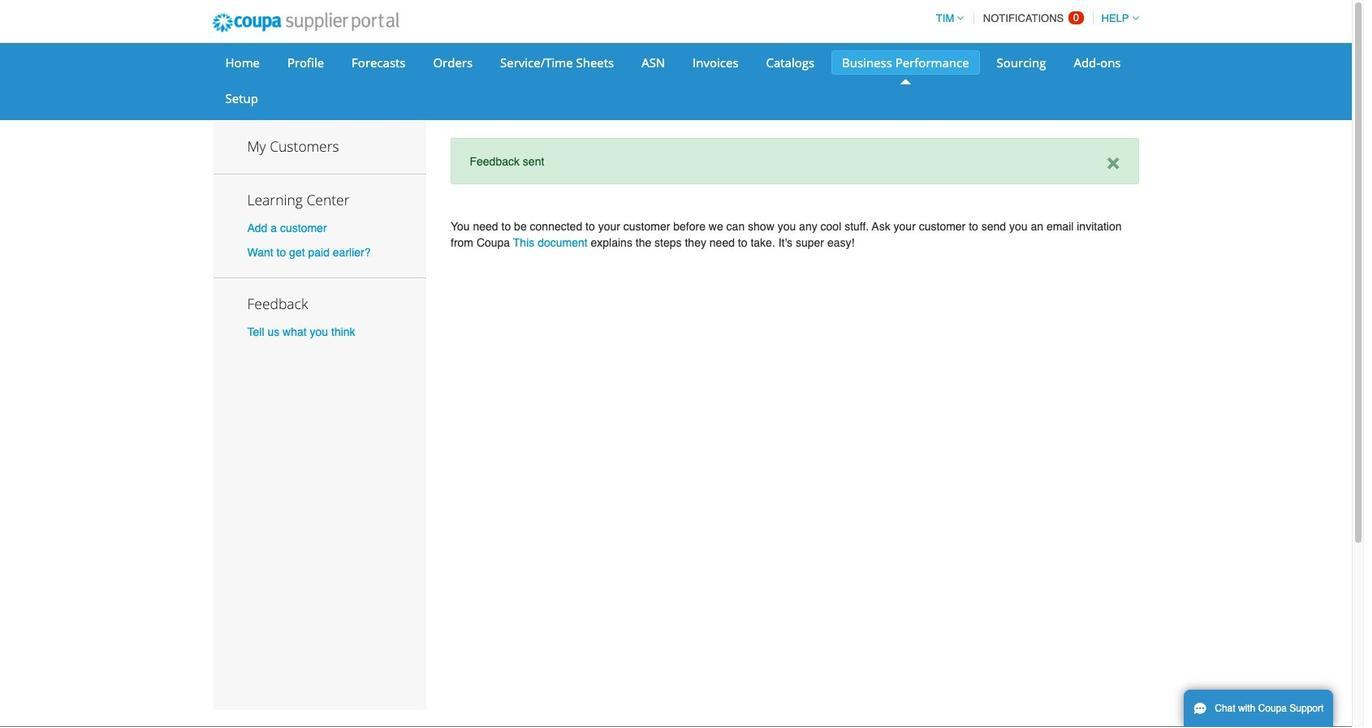 Task type: vqa. For each thing, say whether or not it's contained in the screenshot.
with
no



Task type: locate. For each thing, give the bounding box(es) containing it.
coupa supplier portal image
[[201, 2, 410, 43]]

navigation
[[929, 2, 1139, 34]]



